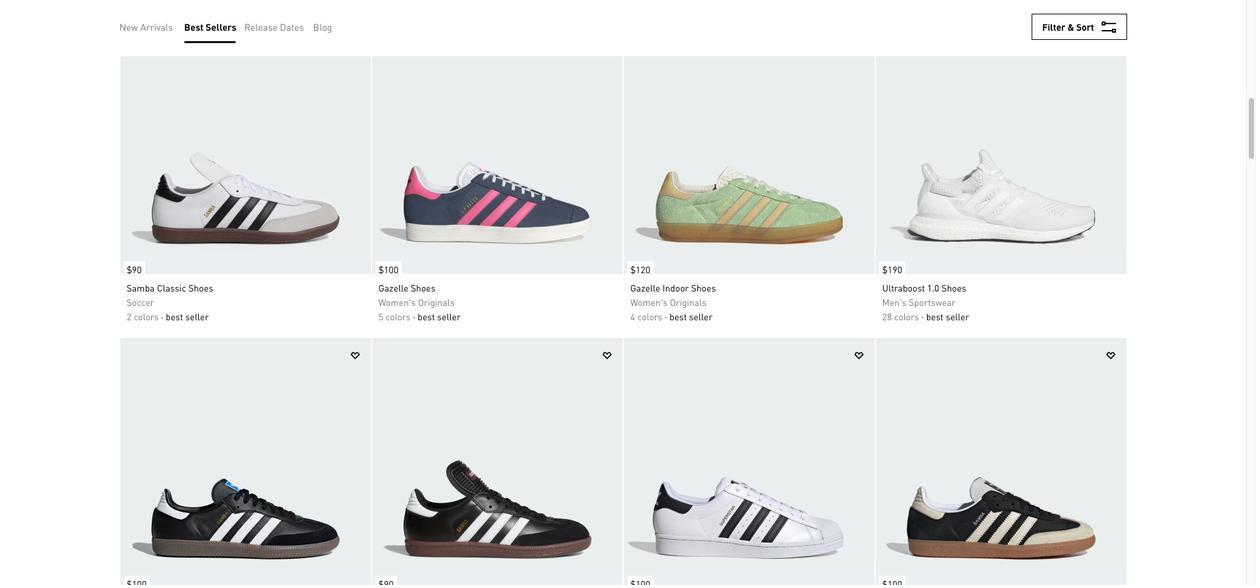 Task type: vqa. For each thing, say whether or not it's contained in the screenshot.
GET
no



Task type: describe. For each thing, give the bounding box(es) containing it.
best sellers link
[[184, 20, 237, 34]]

2
[[127, 311, 132, 323]]

soccer black samba classic image
[[372, 338, 623, 586]]

originals white superstar shoes image
[[624, 338, 875, 586]]

list containing new arrivals
[[119, 10, 341, 43]]

shoes inside gazelle shoes women's originals 5 colors · best seller
[[411, 282, 436, 294]]

· inside ultraboost 1.0 shoes men's sportswear 28 colors · best seller
[[922, 311, 925, 323]]

gazelle shoes women's originals 5 colors · best seller
[[379, 282, 461, 323]]

5
[[379, 311, 384, 323]]

originals black samba og w image
[[876, 338, 1127, 586]]

$100
[[379, 264, 399, 276]]

colors inside samba classic shoes soccer 2 colors · best seller
[[134, 311, 159, 323]]

sportswear
[[909, 297, 956, 308]]

women's originals green gazelle indoor shoes image
[[624, 24, 875, 274]]

best inside samba classic shoes soccer 2 colors · best seller
[[166, 311, 183, 323]]

soccer
[[127, 297, 154, 308]]

originals inside gazelle indoor shoes women's originals 4 colors · best seller
[[670, 297, 707, 308]]

women's inside gazelle shoes women's originals 5 colors · best seller
[[379, 297, 416, 308]]

gazelle for $120
[[631, 282, 661, 294]]

best inside gazelle indoor shoes women's originals 4 colors · best seller
[[670, 311, 687, 323]]

best inside ultraboost 1.0 shoes men's sportswear 28 colors · best seller
[[927, 311, 944, 323]]

samba
[[127, 282, 155, 294]]

best sellers
[[184, 21, 237, 33]]

sort
[[1077, 21, 1095, 33]]

release dates link
[[245, 20, 304, 34]]

release
[[245, 21, 278, 33]]

· inside samba classic shoes soccer 2 colors · best seller
[[161, 311, 164, 323]]

originals inside gazelle shoes women's originals 5 colors · best seller
[[418, 297, 455, 308]]

colors inside ultraboost 1.0 shoes men's sportswear 28 colors · best seller
[[895, 311, 920, 323]]

seller inside samba classic shoes soccer 2 colors · best seller
[[185, 311, 209, 323]]

$100 link
[[372, 255, 402, 278]]

indoor
[[663, 282, 689, 294]]

blog
[[313, 21, 332, 33]]

seller inside ultraboost 1.0 shoes men's sportswear 28 colors · best seller
[[946, 311, 970, 323]]



Task type: locate. For each thing, give the bounding box(es) containing it.
best right the 5
[[418, 311, 435, 323]]

best down classic
[[166, 311, 183, 323]]

$90 link
[[120, 255, 145, 278]]

2 · from the left
[[413, 311, 416, 323]]

3 · from the left
[[665, 311, 668, 323]]

$120
[[631, 264, 651, 276]]

1 horizontal spatial originals
[[670, 297, 707, 308]]

colors right the 5
[[386, 311, 411, 323]]

best
[[184, 21, 204, 33]]

1 · from the left
[[161, 311, 164, 323]]

seller
[[185, 311, 209, 323], [437, 311, 461, 323], [690, 311, 713, 323], [946, 311, 970, 323]]

shoes inside ultraboost 1.0 shoes men's sportswear 28 colors · best seller
[[942, 282, 967, 294]]

1 colors from the left
[[134, 311, 159, 323]]

classic
[[157, 282, 186, 294]]

seller inside gazelle indoor shoes women's originals 4 colors · best seller
[[690, 311, 713, 323]]

shoes inside gazelle indoor shoes women's originals 4 colors · best seller
[[692, 282, 716, 294]]

shoes for samba classic shoes soccer 2 colors · best seller
[[189, 282, 213, 294]]

colors down soccer
[[134, 311, 159, 323]]

women's up the 5
[[379, 297, 416, 308]]

2 originals from the left
[[670, 297, 707, 308]]

2 colors from the left
[[386, 311, 411, 323]]

gazelle down $120
[[631, 282, 661, 294]]

gazelle inside gazelle indoor shoes women's originals 4 colors · best seller
[[631, 282, 661, 294]]

4 · from the left
[[922, 311, 925, 323]]

0 horizontal spatial originals
[[418, 297, 455, 308]]

new
[[119, 21, 138, 33]]

shoes for ultraboost 1.0 shoes men's sportswear 28 colors · best seller
[[942, 282, 967, 294]]

soccer white samba classic shoes image
[[120, 24, 371, 274]]

gazelle inside gazelle shoes women's originals 5 colors · best seller
[[379, 282, 409, 294]]

shoes inside samba classic shoes soccer 2 colors · best seller
[[189, 282, 213, 294]]

2 shoes from the left
[[411, 282, 436, 294]]

4
[[631, 311, 636, 323]]

men's sportswear white ultraboost 1.0 shoes image
[[876, 24, 1127, 274]]

women's
[[379, 297, 416, 308], [631, 297, 668, 308]]

women's up 4
[[631, 297, 668, 308]]

1 horizontal spatial women's
[[631, 297, 668, 308]]

women's originals blue gazelle shoes image
[[372, 24, 623, 274]]

$190 link
[[876, 255, 906, 278]]

· inside gazelle shoes women's originals 5 colors · best seller
[[413, 311, 416, 323]]

colors right 4
[[638, 311, 663, 323]]

28
[[883, 311, 892, 323]]

gazelle for $100
[[379, 282, 409, 294]]

new arrivals link
[[119, 20, 173, 34]]

2 women's from the left
[[631, 297, 668, 308]]

release dates
[[245, 21, 304, 33]]

· down sportswear
[[922, 311, 925, 323]]

shoes
[[189, 282, 213, 294], [411, 282, 436, 294], [692, 282, 716, 294], [942, 282, 967, 294]]

4 seller from the left
[[946, 311, 970, 323]]

2 gazelle from the left
[[631, 282, 661, 294]]

originals black samba og shoes image
[[120, 338, 371, 586]]

best down sportswear
[[927, 311, 944, 323]]

4 best from the left
[[927, 311, 944, 323]]

4 shoes from the left
[[942, 282, 967, 294]]

ultraboost
[[883, 282, 926, 294]]

1 seller from the left
[[185, 311, 209, 323]]

list
[[119, 10, 341, 43]]

filter & sort button
[[1032, 14, 1128, 40]]

· down indoor
[[665, 311, 668, 323]]

4 colors from the left
[[895, 311, 920, 323]]

$90
[[127, 264, 142, 276]]

filter
[[1043, 21, 1066, 33]]

1 shoes from the left
[[189, 282, 213, 294]]

seller inside gazelle shoes women's originals 5 colors · best seller
[[437, 311, 461, 323]]

ultraboost 1.0 shoes men's sportswear 28 colors · best seller
[[883, 282, 970, 323]]

1 gazelle from the left
[[379, 282, 409, 294]]

· inside gazelle indoor shoes women's originals 4 colors · best seller
[[665, 311, 668, 323]]

men's
[[883, 297, 907, 308]]

colors down men's
[[895, 311, 920, 323]]

gazelle down $100 in the top of the page
[[379, 282, 409, 294]]

1 horizontal spatial gazelle
[[631, 282, 661, 294]]

arrivals
[[140, 21, 173, 33]]

3 seller from the left
[[690, 311, 713, 323]]

· right the 5
[[413, 311, 416, 323]]

colors inside gazelle shoes women's originals 5 colors · best seller
[[386, 311, 411, 323]]

blog link
[[313, 20, 332, 34]]

colors inside gazelle indoor shoes women's originals 4 colors · best seller
[[638, 311, 663, 323]]

samba classic shoes soccer 2 colors · best seller
[[127, 282, 213, 323]]

filter & sort
[[1043, 21, 1095, 33]]

shoes for gazelle indoor shoes women's originals 4 colors · best seller
[[692, 282, 716, 294]]

best inside gazelle shoes women's originals 5 colors · best seller
[[418, 311, 435, 323]]

&
[[1068, 21, 1075, 33]]

gazelle indoor shoes women's originals 4 colors · best seller
[[631, 282, 716, 323]]

dates
[[280, 21, 304, 33]]

0 horizontal spatial women's
[[379, 297, 416, 308]]

3 best from the left
[[670, 311, 687, 323]]

· down classic
[[161, 311, 164, 323]]

0 horizontal spatial gazelle
[[379, 282, 409, 294]]

gazelle
[[379, 282, 409, 294], [631, 282, 661, 294]]

1 best from the left
[[166, 311, 183, 323]]

1 women's from the left
[[379, 297, 416, 308]]

1.0
[[928, 282, 940, 294]]

originals
[[418, 297, 455, 308], [670, 297, 707, 308]]

3 shoes from the left
[[692, 282, 716, 294]]

colors
[[134, 311, 159, 323], [386, 311, 411, 323], [638, 311, 663, 323], [895, 311, 920, 323]]

new arrivals
[[119, 21, 173, 33]]

·
[[161, 311, 164, 323], [413, 311, 416, 323], [665, 311, 668, 323], [922, 311, 925, 323]]

sellers
[[206, 21, 237, 33]]

best down indoor
[[670, 311, 687, 323]]

best
[[166, 311, 183, 323], [418, 311, 435, 323], [670, 311, 687, 323], [927, 311, 944, 323]]

2 best from the left
[[418, 311, 435, 323]]

2 seller from the left
[[437, 311, 461, 323]]

$190
[[883, 264, 903, 276]]

1 originals from the left
[[418, 297, 455, 308]]

women's inside gazelle indoor shoes women's originals 4 colors · best seller
[[631, 297, 668, 308]]

$120 link
[[624, 255, 654, 278]]

3 colors from the left
[[638, 311, 663, 323]]



